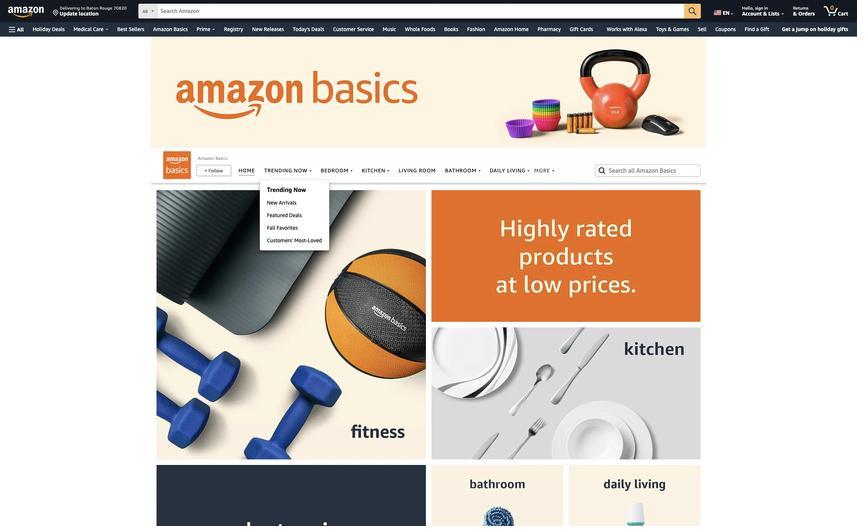 Task type: vqa. For each thing, say whether or not it's contained in the screenshot.
Fresh Brand – Sliced Apples, 14 oz image
no



Task type: describe. For each thing, give the bounding box(es) containing it.
get a jump on holiday gifts link
[[779, 24, 852, 34]]

customer service link
[[329, 24, 379, 34]]

service
[[357, 26, 374, 32]]

& for account
[[764, 10, 767, 17]]

find
[[745, 26, 755, 32]]

70820
[[114, 5, 127, 11]]

amazon basics inside the navigation navigation
[[153, 26, 188, 32]]

holiday deals
[[33, 26, 65, 32]]

basics inside "link"
[[174, 26, 188, 32]]

location
[[79, 10, 99, 17]]

medical care
[[74, 26, 104, 32]]

find a gift link
[[741, 24, 774, 34]]

foods
[[422, 26, 436, 32]]

1 horizontal spatial amazon basics
[[198, 156, 228, 161]]

gift cards link
[[566, 24, 603, 34]]

amazon basics link inside the navigation navigation
[[149, 24, 192, 34]]

rouge
[[100, 5, 112, 11]]

toys
[[656, 26, 667, 32]]

sell
[[698, 26, 707, 32]]

home
[[515, 26, 529, 32]]

Search all Amazon Basics search field
[[609, 164, 689, 177]]

navigation navigation
[[0, 0, 857, 37]]

music link
[[379, 24, 401, 34]]

care
[[93, 26, 104, 32]]

0
[[831, 4, 834, 11]]

amazon basics logo image
[[163, 151, 191, 179]]

fashion link
[[463, 24, 490, 34]]

games
[[673, 26, 689, 32]]

best
[[117, 26, 127, 32]]

sell link
[[694, 24, 711, 34]]

baton
[[87, 5, 99, 11]]

orders
[[799, 10, 815, 17]]

en link
[[710, 2, 737, 20]]

en
[[723, 10, 730, 16]]

gifts
[[837, 26, 849, 32]]

sign
[[755, 5, 764, 11]]

all button
[[6, 22, 27, 37]]

cards
[[580, 26, 593, 32]]

works with alexa
[[607, 26, 647, 32]]

alexa
[[635, 26, 647, 32]]

deals for today's deals
[[312, 26, 324, 32]]

get
[[782, 26, 791, 32]]

account & lists
[[743, 10, 780, 17]]

account
[[743, 10, 762, 17]]

best sellers
[[117, 26, 144, 32]]

jump
[[796, 26, 809, 32]]

customer
[[333, 26, 356, 32]]

delivering to baton rouge 70820 update location
[[60, 5, 127, 17]]

whole foods link
[[401, 24, 440, 34]]

today's deals
[[293, 26, 324, 32]]

lists
[[769, 10, 780, 17]]

deals for holiday deals
[[52, 26, 65, 32]]

works with alexa link
[[603, 24, 652, 34]]

today's
[[293, 26, 310, 32]]

whole
[[405, 26, 420, 32]]

medical care link
[[69, 24, 113, 34]]

coupons link
[[711, 24, 741, 34]]

toys & games link
[[652, 24, 694, 34]]

follow
[[209, 168, 223, 174]]

delivering
[[60, 5, 80, 11]]

releases
[[264, 26, 284, 32]]

amazon image
[[8, 7, 44, 18]]

registry link
[[220, 24, 248, 34]]

coupons
[[716, 26, 736, 32]]

2 horizontal spatial amazon
[[494, 26, 514, 32]]

amazon home
[[494, 26, 529, 32]]

works
[[607, 26, 622, 32]]

+
[[205, 168, 207, 174]]

0 horizontal spatial amazon
[[153, 26, 172, 32]]

registry
[[224, 26, 243, 32]]

pharmacy link
[[533, 24, 566, 34]]



Task type: locate. For each thing, give the bounding box(es) containing it.
2 a from the left
[[792, 26, 795, 32]]

none submit inside all search field
[[685, 4, 701, 19]]

amazon home link
[[490, 24, 533, 34]]

1 a from the left
[[757, 26, 759, 32]]

all inside button
[[17, 26, 24, 32]]

a right find
[[757, 26, 759, 32]]

holiday
[[33, 26, 51, 32]]

new
[[252, 26, 263, 32]]

books
[[444, 26, 459, 32]]

0 horizontal spatial gift
[[570, 26, 579, 32]]

All search field
[[138, 4, 701, 19]]

returns
[[793, 5, 809, 11]]

all
[[143, 9, 148, 14], [17, 26, 24, 32]]

1 horizontal spatial deals
[[312, 26, 324, 32]]

basics up "follow"
[[215, 156, 228, 161]]

books link
[[440, 24, 463, 34]]

music
[[383, 26, 396, 32]]

Search Amazon text field
[[158, 4, 685, 18]]

1 vertical spatial basics
[[215, 156, 228, 161]]

whole foods
[[405, 26, 436, 32]]

today's deals link
[[288, 24, 329, 34]]

+ follow
[[205, 168, 223, 174]]

0 vertical spatial all
[[143, 9, 148, 14]]

0 vertical spatial basics
[[174, 26, 188, 32]]

1 horizontal spatial all
[[143, 9, 148, 14]]

a for get
[[792, 26, 795, 32]]

amazon right sellers
[[153, 26, 172, 32]]

amazon basics up + follow
[[198, 156, 228, 161]]

+ follow button
[[197, 165, 231, 176]]

medical
[[74, 26, 92, 32]]

all inside search field
[[143, 9, 148, 14]]

update
[[60, 10, 77, 17]]

prime
[[197, 26, 210, 32]]

all up sellers
[[143, 9, 148, 14]]

basics
[[174, 26, 188, 32], [215, 156, 228, 161]]

0 horizontal spatial deals
[[52, 26, 65, 32]]

1 horizontal spatial amazon
[[198, 156, 214, 161]]

deals right holiday
[[52, 26, 65, 32]]

1 vertical spatial amazon basics link
[[198, 156, 228, 161]]

None submit
[[685, 4, 701, 19]]

0 vertical spatial amazon basics link
[[149, 24, 192, 34]]

gift right find
[[761, 26, 770, 32]]

gift
[[570, 26, 579, 32], [761, 26, 770, 32]]

with
[[623, 26, 633, 32]]

& for toys
[[668, 26, 672, 32]]

0 horizontal spatial amazon basics
[[153, 26, 188, 32]]

1 horizontal spatial &
[[764, 10, 767, 17]]

returns & orders
[[793, 5, 815, 17]]

find a gift
[[745, 26, 770, 32]]

gift left cards
[[570, 26, 579, 32]]

2 horizontal spatial &
[[793, 10, 797, 17]]

1 horizontal spatial amazon basics link
[[198, 156, 228, 161]]

toys & games
[[656, 26, 689, 32]]

on
[[810, 26, 817, 32]]

1 deals from the left
[[52, 26, 65, 32]]

hello, sign in
[[743, 5, 769, 11]]

amazon basics link left prime
[[149, 24, 192, 34]]

get a jump on holiday gifts
[[782, 26, 849, 32]]

1 horizontal spatial basics
[[215, 156, 228, 161]]

amazon basics link up + follow
[[198, 156, 228, 161]]

pharmacy
[[538, 26, 561, 32]]

fashion
[[467, 26, 485, 32]]

amazon basics left prime
[[153, 26, 188, 32]]

deals right today's
[[312, 26, 324, 32]]

amazon
[[153, 26, 172, 32], [494, 26, 514, 32], [198, 156, 214, 161]]

sellers
[[129, 26, 144, 32]]

amazon basics link
[[149, 24, 192, 34], [198, 156, 228, 161]]

new releases
[[252, 26, 284, 32]]

a right get
[[792, 26, 795, 32]]

to
[[81, 5, 85, 11]]

& right toys
[[668, 26, 672, 32]]

customer service
[[333, 26, 374, 32]]

in
[[765, 5, 769, 11]]

a
[[757, 26, 759, 32], [792, 26, 795, 32]]

search image
[[598, 166, 607, 175]]

a for find
[[757, 26, 759, 32]]

deals
[[52, 26, 65, 32], [312, 26, 324, 32]]

0 horizontal spatial &
[[668, 26, 672, 32]]

holiday deals link
[[28, 24, 69, 34]]

1 vertical spatial amazon basics
[[198, 156, 228, 161]]

& for returns
[[793, 10, 797, 17]]

best sellers link
[[113, 24, 149, 34]]

amazon basics
[[153, 26, 188, 32], [198, 156, 228, 161]]

basics left prime
[[174, 26, 188, 32]]

1 horizontal spatial gift
[[761, 26, 770, 32]]

gift cards
[[570, 26, 593, 32]]

0 horizontal spatial basics
[[174, 26, 188, 32]]

& inside returns & orders
[[793, 10, 797, 17]]

holiday
[[818, 26, 836, 32]]

all down the amazon image
[[17, 26, 24, 32]]

0 horizontal spatial all
[[17, 26, 24, 32]]

& left 'orders'
[[793, 10, 797, 17]]

&
[[764, 10, 767, 17], [793, 10, 797, 17], [668, 26, 672, 32]]

1 horizontal spatial a
[[792, 26, 795, 32]]

0 horizontal spatial amazon basics link
[[149, 24, 192, 34]]

hello,
[[743, 5, 754, 11]]

2 deals from the left
[[312, 26, 324, 32]]

1 vertical spatial all
[[17, 26, 24, 32]]

amazon left home
[[494, 26, 514, 32]]

0 vertical spatial amazon basics
[[153, 26, 188, 32]]

2 gift from the left
[[761, 26, 770, 32]]

prime link
[[192, 24, 220, 34]]

new releases link
[[248, 24, 288, 34]]

0 horizontal spatial a
[[757, 26, 759, 32]]

1 gift from the left
[[570, 26, 579, 32]]

cart
[[838, 10, 849, 17]]

amazon up '+'
[[198, 156, 214, 161]]

& left the lists
[[764, 10, 767, 17]]



